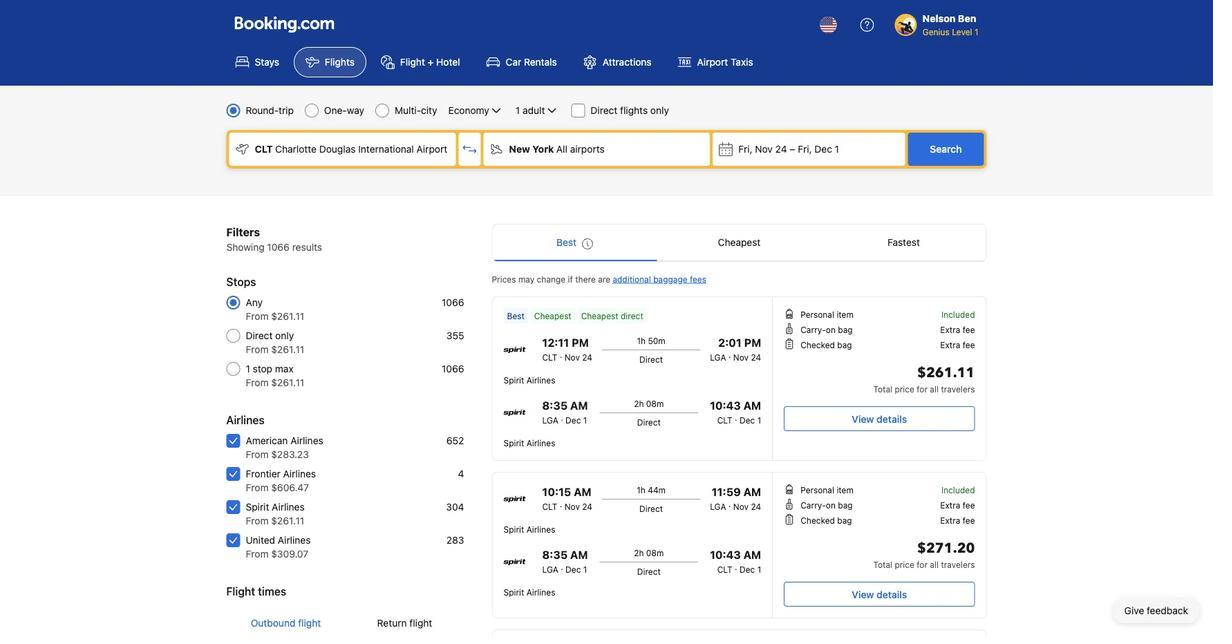 Task type: vqa. For each thing, say whether or not it's contained in the screenshot.
8:35 AM LGA . Dec 1 to the top
yes



Task type: describe. For each thing, give the bounding box(es) containing it.
3 spirit airlines from the top
[[504, 525, 556, 535]]

there
[[576, 275, 596, 284]]

4 fee from the top
[[963, 516, 976, 526]]

$261.11 inside $261.11 total price for all travelers
[[918, 364, 976, 383]]

filters
[[227, 226, 260, 239]]

dec inside popup button
[[815, 144, 833, 155]]

genius
[[923, 27, 950, 37]]

10:15 am clt . nov 24
[[543, 486, 593, 512]]

. inside 11:59 am lga . nov 24
[[729, 499, 731, 509]]

for for $271.20
[[917, 560, 928, 570]]

4 extra fee from the top
[[941, 516, 976, 526]]

2 2h from the top
[[634, 548, 644, 558]]

flight for flight + hotel
[[400, 56, 425, 68]]

direct inside direct only from $261.11
[[246, 330, 273, 342]]

0 vertical spatial only
[[651, 105, 669, 116]]

times
[[258, 585, 286, 599]]

carry- for $261.11
[[801, 325, 826, 335]]

filters showing 1066 results
[[227, 226, 322, 253]]

flight times
[[227, 585, 286, 599]]

stops
[[227, 276, 256, 289]]

feedback
[[1147, 606, 1189, 617]]

airlines inside frontier airlines from $606.47
[[283, 469, 316, 480]]

car
[[506, 56, 522, 68]]

carry- for $271.20
[[801, 501, 826, 510]]

search
[[931, 144, 962, 155]]

355
[[447, 330, 464, 342]]

pm for 2:01 pm
[[745, 336, 762, 350]]

12:11
[[543, 336, 569, 350]]

checked bag for $271.20
[[801, 516, 852, 526]]

24 for 10:15 am
[[583, 502, 593, 512]]

1 stop max from $261.11
[[246, 363, 305, 389]]

nov for 10:15 am
[[565, 502, 580, 512]]

on for $261.11
[[826, 325, 836, 335]]

checked for $271.20
[[801, 516, 835, 526]]

city
[[421, 105, 437, 116]]

0 horizontal spatial airport
[[417, 144, 448, 155]]

give
[[1125, 606, 1145, 617]]

lga inside 11:59 am lga . nov 24
[[710, 502, 727, 512]]

nelson
[[923, 13, 956, 24]]

total for $271.20
[[874, 560, 893, 570]]

one-way
[[324, 105, 364, 116]]

4
[[458, 469, 464, 480]]

lga inside "2:01 pm lga . nov 24"
[[710, 353, 727, 362]]

american
[[246, 435, 288, 447]]

2 fri, from the left
[[798, 144, 812, 155]]

4 extra from the top
[[941, 516, 961, 526]]

airlines inside united airlines from $309.07
[[278, 535, 311, 546]]

are
[[598, 275, 611, 284]]

tab list containing best
[[493, 225, 987, 262]]

0 horizontal spatial cheapest
[[535, 311, 572, 321]]

2 extra fee from the top
[[941, 340, 976, 350]]

–
[[790, 144, 796, 155]]

outbound flight
[[251, 618, 321, 629]]

nov for 11:59 am
[[734, 502, 749, 512]]

$261.11 inside any from $261.11
[[271, 311, 305, 322]]

attractions
[[603, 56, 652, 68]]

car rentals link
[[475, 47, 569, 77]]

trip
[[279, 105, 294, 116]]

1066 inside filters showing 1066 results
[[267, 242, 290, 253]]

2 08m from the top
[[647, 548, 664, 558]]

from for frontier airlines
[[246, 482, 269, 494]]

fastest button
[[822, 225, 987, 261]]

price for $271.20
[[895, 560, 915, 570]]

give feedback button
[[1114, 599, 1200, 624]]

+
[[428, 56, 434, 68]]

direct
[[621, 311, 644, 321]]

flight + hotel
[[400, 56, 460, 68]]

11:59
[[712, 486, 741, 499]]

flight for flight times
[[227, 585, 255, 599]]

direct flights only
[[591, 105, 669, 116]]

24 for 2:01 pm
[[751, 353, 762, 362]]

search button
[[908, 133, 985, 166]]

frontier
[[246, 469, 281, 480]]

personal item for $261.11
[[801, 310, 854, 320]]

1 adult
[[516, 105, 545, 116]]

york
[[533, 144, 554, 155]]

1 10:43 am clt . dec 1 from the top
[[710, 399, 762, 425]]

give feedback
[[1125, 606, 1189, 617]]

american airlines from $283.23
[[246, 435, 324, 461]]

travelers for $261.11
[[942, 385, 976, 394]]

2 10:43 from the top
[[710, 549, 741, 562]]

1066 for 1 stop max from $261.11
[[442, 363, 464, 375]]

1h 50m
[[637, 336, 666, 346]]

283
[[447, 535, 464, 546]]

personal item for $271.20
[[801, 486, 854, 495]]

international
[[358, 144, 414, 155]]

fees
[[690, 275, 707, 284]]

return
[[377, 618, 407, 629]]

2 10:43 am clt . dec 1 from the top
[[710, 549, 762, 575]]

1h 44m
[[637, 486, 666, 495]]

2:01 pm lga . nov 24
[[710, 336, 762, 362]]

stop
[[253, 363, 273, 375]]

any from $261.11
[[246, 297, 305, 322]]

3 extra from the top
[[941, 501, 961, 510]]

view details for $271.20
[[852, 589, 908, 601]]

2 fee from the top
[[963, 340, 976, 350]]

$261.11 inside spirit airlines from $261.11
[[271, 516, 305, 527]]

taxis
[[731, 56, 754, 68]]

am inside 10:15 am clt . nov 24
[[574, 486, 592, 499]]

$271.20
[[918, 539, 976, 558]]

showing
[[227, 242, 265, 253]]

am down 10:15 am clt . nov 24
[[571, 549, 588, 562]]

fri, nov 24 – fri, dec 1 button
[[713, 133, 906, 166]]

2 2h 08m from the top
[[634, 548, 664, 558]]

airlines inside american airlines from $283.23
[[291, 435, 324, 447]]

airport taxis
[[698, 56, 754, 68]]

all for $271.20
[[930, 560, 939, 570]]

united airlines from $309.07
[[246, 535, 311, 560]]

outbound flight button
[[227, 606, 345, 638]]

flights
[[325, 56, 355, 68]]

. inside "2:01 pm lga . nov 24"
[[729, 350, 731, 360]]

am inside 11:59 am lga . nov 24
[[744, 486, 762, 499]]

1 8:35 from the top
[[543, 399, 568, 413]]

44m
[[648, 486, 666, 495]]

2 8:35 from the top
[[543, 549, 568, 562]]

united
[[246, 535, 275, 546]]

stays link
[[224, 47, 291, 77]]

1h for am
[[637, 486, 646, 495]]

2:01
[[719, 336, 742, 350]]

am down "2:01 pm lga . nov 24"
[[744, 399, 762, 413]]

. down "2:01 pm lga . nov 24"
[[735, 413, 738, 423]]

2 8:35 am lga . dec 1 from the top
[[543, 549, 588, 575]]

charlotte
[[275, 144, 317, 155]]

flight + hotel link
[[369, 47, 472, 77]]

return flight button
[[345, 606, 464, 638]]

12:11 pm clt . nov 24
[[543, 336, 593, 362]]

travelers for $271.20
[[942, 560, 976, 570]]

round-
[[246, 105, 279, 116]]

from for spirit airlines
[[246, 516, 269, 527]]

$283.23
[[271, 449, 309, 461]]

outbound
[[251, 618, 296, 629]]

way
[[347, 105, 364, 116]]

frontier airlines from $606.47
[[246, 469, 316, 494]]

clt inside 10:15 am clt . nov 24
[[543, 502, 558, 512]]

change
[[537, 275, 566, 284]]

fri, nov 24 – fri, dec 1
[[739, 144, 840, 155]]

direct only from $261.11
[[246, 330, 305, 356]]

clt inside 12:11 pm clt . nov 24
[[543, 353, 558, 362]]

airports
[[570, 144, 605, 155]]

0 horizontal spatial best
[[507, 311, 525, 321]]

tab list containing outbound flight
[[227, 606, 464, 638]]

best button
[[493, 225, 657, 261]]

24 for 12:11 pm
[[583, 353, 593, 362]]

baggage
[[654, 275, 688, 284]]

max
[[275, 363, 294, 375]]

1 extra from the top
[[941, 325, 961, 335]]

1 2h 08m from the top
[[634, 399, 664, 409]]

$309.07
[[271, 549, 309, 560]]

1h for pm
[[637, 336, 646, 346]]

flights link
[[294, 47, 367, 77]]

all for $261.11
[[930, 385, 939, 394]]

if
[[568, 275, 573, 284]]

airlines inside spirit airlines from $261.11
[[272, 502, 305, 513]]

price for $261.11
[[895, 385, 915, 394]]

item for $261.11
[[837, 310, 854, 320]]

$271.20 total price for all travelers
[[874, 539, 976, 570]]

. inside 12:11 pm clt . nov 24
[[560, 350, 562, 360]]

adult
[[523, 105, 545, 116]]



Task type: locate. For each thing, give the bounding box(es) containing it.
1 vertical spatial personal item
[[801, 486, 854, 495]]

1 personal item from the top
[[801, 310, 854, 320]]

. down 12:11 pm clt . nov 24
[[561, 413, 563, 423]]

1 vertical spatial price
[[895, 560, 915, 570]]

1 vertical spatial view details button
[[784, 582, 976, 607]]

douglas
[[319, 144, 356, 155]]

pm
[[572, 336, 589, 350], [745, 336, 762, 350]]

24 inside 10:15 am clt . nov 24
[[583, 502, 593, 512]]

1 vertical spatial 10:43 am clt . dec 1
[[710, 549, 762, 575]]

1 vertical spatial details
[[877, 589, 908, 601]]

only inside direct only from $261.11
[[275, 330, 294, 342]]

0 vertical spatial personal item
[[801, 310, 854, 320]]

nov inside 11:59 am lga . nov 24
[[734, 502, 749, 512]]

flights
[[620, 105, 648, 116]]

1 vertical spatial checked
[[801, 516, 835, 526]]

new york all airports
[[509, 144, 605, 155]]

airport left taxis
[[698, 56, 729, 68]]

from down frontier
[[246, 482, 269, 494]]

all inside $271.20 total price for all travelers
[[930, 560, 939, 570]]

1 vertical spatial for
[[917, 560, 928, 570]]

1h left 50m
[[637, 336, 646, 346]]

1 extra fee from the top
[[941, 325, 976, 335]]

one-
[[324, 105, 347, 116]]

from down american
[[246, 449, 269, 461]]

best up if
[[557, 237, 577, 248]]

0 vertical spatial 2h 08m
[[634, 399, 664, 409]]

from
[[246, 311, 269, 322], [246, 344, 269, 356], [246, 377, 269, 389], [246, 449, 269, 461], [246, 482, 269, 494], [246, 516, 269, 527], [246, 549, 269, 560]]

1 horizontal spatial best
[[557, 237, 577, 248]]

checked bag for $261.11
[[801, 340, 852, 350]]

0 vertical spatial included
[[942, 310, 976, 320]]

0 vertical spatial 08m
[[647, 399, 664, 409]]

view details down $261.11 total price for all travelers
[[852, 414, 908, 425]]

4 spirit airlines from the top
[[504, 588, 556, 598]]

view details button down $261.11 total price for all travelers
[[784, 407, 976, 432]]

personal for $271.20
[[801, 486, 835, 495]]

from up united
[[246, 516, 269, 527]]

from down stop
[[246, 377, 269, 389]]

1 view details from the top
[[852, 414, 908, 425]]

nov left –
[[756, 144, 773, 155]]

on for $271.20
[[826, 501, 836, 510]]

1 vertical spatial carry-
[[801, 501, 826, 510]]

10:15
[[543, 486, 571, 499]]

carry-on bag for $271.20
[[801, 501, 853, 510]]

flight for return flight
[[410, 618, 433, 629]]

view for $271.20
[[852, 589, 875, 601]]

5 from from the top
[[246, 482, 269, 494]]

details for $261.11
[[877, 414, 908, 425]]

0 vertical spatial 10:43 am clt . dec 1
[[710, 399, 762, 425]]

view for $261.11
[[852, 414, 875, 425]]

pm inside "2:01 pm lga . nov 24"
[[745, 336, 762, 350]]

flight right return
[[410, 618, 433, 629]]

0 vertical spatial 10:43
[[710, 399, 741, 413]]

0 vertical spatial view
[[852, 414, 875, 425]]

2h 08m down 1h 50m
[[634, 399, 664, 409]]

0 horizontal spatial flight
[[298, 618, 321, 629]]

from inside 1 stop max from $261.11
[[246, 377, 269, 389]]

0 vertical spatial on
[[826, 325, 836, 335]]

cheapest
[[718, 237, 761, 248], [535, 311, 572, 321], [581, 311, 619, 321]]

total inside $271.20 total price for all travelers
[[874, 560, 893, 570]]

1 vertical spatial view
[[852, 589, 875, 601]]

carry-
[[801, 325, 826, 335], [801, 501, 826, 510]]

2 extra from the top
[[941, 340, 961, 350]]

view details button down $271.20 total price for all travelers
[[784, 582, 976, 607]]

best down may
[[507, 311, 525, 321]]

1066 for any from $261.11
[[442, 297, 464, 308]]

1 horizontal spatial flight
[[410, 618, 433, 629]]

airlines
[[527, 376, 556, 385], [227, 414, 265, 427], [291, 435, 324, 447], [527, 438, 556, 448], [283, 469, 316, 480], [272, 502, 305, 513], [527, 525, 556, 535], [278, 535, 311, 546], [527, 588, 556, 598]]

1 view from the top
[[852, 414, 875, 425]]

1 all from the top
[[930, 385, 939, 394]]

best inside button
[[557, 237, 577, 248]]

2h 08m down 1h 44m on the bottom right of page
[[634, 548, 664, 558]]

10:43 am clt . dec 1 down 11:59 am lga . nov 24
[[710, 549, 762, 575]]

1 horizontal spatial only
[[651, 105, 669, 116]]

nov for 2:01 pm
[[734, 353, 749, 362]]

fri, right –
[[798, 144, 812, 155]]

1 horizontal spatial tab list
[[493, 225, 987, 262]]

304
[[446, 502, 464, 513]]

. down the 12:11
[[560, 350, 562, 360]]

$261.11 inside 1 stop max from $261.11
[[271, 377, 305, 389]]

flight
[[400, 56, 425, 68], [227, 585, 255, 599]]

carry-on bag for $261.11
[[801, 325, 853, 335]]

1 from from the top
[[246, 311, 269, 322]]

0 vertical spatial all
[[930, 385, 939, 394]]

total
[[874, 385, 893, 394], [874, 560, 893, 570]]

all
[[557, 144, 568, 155]]

for for $261.11
[[917, 385, 928, 394]]

included for $271.20
[[942, 486, 976, 495]]

. inside 10:15 am clt . nov 24
[[560, 499, 562, 509]]

additional
[[613, 275, 651, 284]]

1 vertical spatial only
[[275, 330, 294, 342]]

round-trip
[[246, 105, 294, 116]]

results
[[292, 242, 322, 253]]

from inside any from $261.11
[[246, 311, 269, 322]]

0 vertical spatial 8:35 am lga . dec 1
[[543, 399, 588, 425]]

0 horizontal spatial tab list
[[227, 606, 464, 638]]

10:43
[[710, 399, 741, 413], [710, 549, 741, 562]]

0 vertical spatial 2h
[[634, 399, 644, 409]]

travelers inside $271.20 total price for all travelers
[[942, 560, 976, 570]]

1 price from the top
[[895, 385, 915, 394]]

1 vertical spatial personal
[[801, 486, 835, 495]]

am down 11:59 am lga . nov 24
[[744, 549, 762, 562]]

personal for $261.11
[[801, 310, 835, 320]]

2 from from the top
[[246, 344, 269, 356]]

view details button
[[784, 407, 976, 432], [784, 582, 976, 607]]

2 checked from the top
[[801, 516, 835, 526]]

details down $261.11 total price for all travelers
[[877, 414, 908, 425]]

nov inside 10:15 am clt . nov 24
[[565, 502, 580, 512]]

economy
[[449, 105, 490, 116]]

bag
[[838, 325, 853, 335], [838, 340, 852, 350], [838, 501, 853, 510], [838, 516, 852, 526]]

am
[[571, 399, 588, 413], [744, 399, 762, 413], [574, 486, 592, 499], [744, 486, 762, 499], [571, 549, 588, 562], [744, 549, 762, 562]]

2h 08m
[[634, 399, 664, 409], [634, 548, 664, 558]]

spirit inside spirit airlines from $261.11
[[246, 502, 269, 513]]

car rentals
[[506, 56, 557, 68]]

1 horizontal spatial cheapest
[[581, 311, 619, 321]]

0 vertical spatial travelers
[[942, 385, 976, 394]]

view details button for $261.11
[[784, 407, 976, 432]]

2 details from the top
[[877, 589, 908, 601]]

1 vertical spatial carry-on bag
[[801, 501, 853, 510]]

2 checked bag from the top
[[801, 516, 852, 526]]

1 vertical spatial included
[[942, 486, 976, 495]]

view details
[[852, 414, 908, 425], [852, 589, 908, 601]]

1 horizontal spatial flight
[[400, 56, 425, 68]]

1 vertical spatial checked bag
[[801, 516, 852, 526]]

1 vertical spatial 2h 08m
[[634, 548, 664, 558]]

additional baggage fees link
[[613, 275, 707, 284]]

flight left times
[[227, 585, 255, 599]]

1 checked bag from the top
[[801, 340, 852, 350]]

. down 11:59 am lga . nov 24
[[735, 562, 738, 572]]

1
[[975, 27, 979, 37], [516, 105, 520, 116], [835, 144, 840, 155], [246, 363, 250, 375], [584, 416, 587, 425], [758, 416, 762, 425], [584, 565, 587, 575], [758, 565, 762, 575]]

2h down 1h 50m
[[634, 399, 644, 409]]

airport taxis link
[[666, 47, 765, 77]]

1 inside 'nelson ben genius level 1'
[[975, 27, 979, 37]]

1h
[[637, 336, 646, 346], [637, 486, 646, 495]]

0 vertical spatial best
[[557, 237, 577, 248]]

spirit airlines from $261.11
[[246, 502, 305, 527]]

0 vertical spatial view details
[[852, 414, 908, 425]]

2 on from the top
[[826, 501, 836, 510]]

multi-
[[395, 105, 421, 116]]

0 horizontal spatial fri,
[[739, 144, 753, 155]]

booking.com logo image
[[235, 16, 334, 33], [235, 16, 334, 33]]

2 horizontal spatial cheapest
[[718, 237, 761, 248]]

prices
[[492, 275, 516, 284]]

cheapest inside button
[[718, 237, 761, 248]]

2 spirit airlines from the top
[[504, 438, 556, 448]]

stays
[[255, 56, 279, 68]]

3 from from the top
[[246, 377, 269, 389]]

1 adult button
[[515, 102, 561, 119]]

details for $271.20
[[877, 589, 908, 601]]

. down 10:15 am clt . nov 24
[[561, 562, 563, 572]]

view details down $271.20 total price for all travelers
[[852, 589, 908, 601]]

only right flights
[[651, 105, 669, 116]]

level
[[952, 27, 973, 37]]

all inside $261.11 total price for all travelers
[[930, 385, 939, 394]]

best image
[[582, 239, 593, 250], [582, 239, 593, 250]]

. down 10:15
[[560, 499, 562, 509]]

fastest
[[888, 237, 920, 248]]

8:35 down 10:15 am clt . nov 24
[[543, 549, 568, 562]]

0 vertical spatial total
[[874, 385, 893, 394]]

rentals
[[524, 56, 557, 68]]

10:43 down "2:01 pm lga . nov 24"
[[710, 399, 741, 413]]

1 10:43 from the top
[[710, 399, 741, 413]]

2h down 1h 44m on the bottom right of page
[[634, 548, 644, 558]]

1 horizontal spatial fri,
[[798, 144, 812, 155]]

2 view details button from the top
[[784, 582, 976, 607]]

0 horizontal spatial flight
[[227, 585, 255, 599]]

1 vertical spatial 8:35
[[543, 549, 568, 562]]

view details button for $271.20
[[784, 582, 976, 607]]

0 vertical spatial item
[[837, 310, 854, 320]]

3 fee from the top
[[963, 501, 976, 510]]

11:59 am lga . nov 24
[[710, 486, 762, 512]]

attractions link
[[572, 47, 664, 77]]

2 carry- from the top
[[801, 501, 826, 510]]

1 vertical spatial 1h
[[637, 486, 646, 495]]

24 for 11:59 am
[[751, 502, 762, 512]]

10:43 am clt . dec 1
[[710, 399, 762, 425], [710, 549, 762, 575]]

2 pm from the left
[[745, 336, 762, 350]]

for inside $261.11 total price for all travelers
[[917, 385, 928, 394]]

24 inside 11:59 am lga . nov 24
[[751, 502, 762, 512]]

1h left 44m
[[637, 486, 646, 495]]

8:35 down 12:11 pm clt . nov 24
[[543, 399, 568, 413]]

fri,
[[739, 144, 753, 155], [798, 144, 812, 155]]

only down any from $261.11
[[275, 330, 294, 342]]

$606.47
[[271, 482, 309, 494]]

4 from from the top
[[246, 449, 269, 461]]

$261.11 total price for all travelers
[[874, 364, 976, 394]]

1 vertical spatial airport
[[417, 144, 448, 155]]

1 details from the top
[[877, 414, 908, 425]]

from for american airlines
[[246, 449, 269, 461]]

nelson ben genius level 1
[[923, 13, 979, 37]]

return flight
[[377, 618, 433, 629]]

2h
[[634, 399, 644, 409], [634, 548, 644, 558]]

1 vertical spatial 10:43
[[710, 549, 741, 562]]

. down 2:01
[[729, 350, 731, 360]]

08m down 44m
[[647, 548, 664, 558]]

1 vertical spatial 1066
[[442, 297, 464, 308]]

0 vertical spatial flight
[[400, 56, 425, 68]]

2 included from the top
[[942, 486, 976, 495]]

0 vertical spatial 8:35
[[543, 399, 568, 413]]

2 view from the top
[[852, 589, 875, 601]]

6 from from the top
[[246, 516, 269, 527]]

fri, left –
[[739, 144, 753, 155]]

10:43 down 11:59 am lga . nov 24
[[710, 549, 741, 562]]

0 vertical spatial 1066
[[267, 242, 290, 253]]

am right 10:15
[[574, 486, 592, 499]]

1 vertical spatial flight
[[227, 585, 255, 599]]

pm for 12:11 pm
[[572, 336, 589, 350]]

from inside united airlines from $309.07
[[246, 549, 269, 560]]

. down 11:59
[[729, 499, 731, 509]]

1 inside 1 stop max from $261.11
[[246, 363, 250, 375]]

0 vertical spatial checked
[[801, 340, 835, 350]]

flight for outbound flight
[[298, 618, 321, 629]]

new
[[509, 144, 530, 155]]

0 vertical spatial 1h
[[637, 336, 646, 346]]

for inside $271.20 total price for all travelers
[[917, 560, 928, 570]]

1 horizontal spatial pm
[[745, 336, 762, 350]]

24 inside "2:01 pm lga . nov 24"
[[751, 353, 762, 362]]

1 total from the top
[[874, 385, 893, 394]]

nov
[[756, 144, 773, 155], [565, 353, 580, 362], [734, 353, 749, 362], [565, 502, 580, 512], [734, 502, 749, 512]]

2 all from the top
[[930, 560, 939, 570]]

1 2h from the top
[[634, 399, 644, 409]]

1 on from the top
[[826, 325, 836, 335]]

clt
[[255, 144, 273, 155], [543, 353, 558, 362], [718, 416, 733, 425], [543, 502, 558, 512], [718, 565, 733, 575]]

1 vertical spatial all
[[930, 560, 939, 570]]

1 for from the top
[[917, 385, 928, 394]]

pm right 2:01
[[745, 336, 762, 350]]

checked bag
[[801, 340, 852, 350], [801, 516, 852, 526]]

from up stop
[[246, 344, 269, 356]]

1 carry-on bag from the top
[[801, 325, 853, 335]]

from for united airlines
[[246, 549, 269, 560]]

0 horizontal spatial pm
[[572, 336, 589, 350]]

8:35 am lga . dec 1 down 12:11 pm clt . nov 24
[[543, 399, 588, 425]]

1 vertical spatial total
[[874, 560, 893, 570]]

7 from from the top
[[246, 549, 269, 560]]

item for $271.20
[[837, 486, 854, 495]]

0 vertical spatial airport
[[698, 56, 729, 68]]

pm right the 12:11
[[572, 336, 589, 350]]

2 vertical spatial 1066
[[442, 363, 464, 375]]

1 checked from the top
[[801, 340, 835, 350]]

0 vertical spatial personal
[[801, 310, 835, 320]]

1 vertical spatial view details
[[852, 589, 908, 601]]

checked for $261.11
[[801, 340, 835, 350]]

airport down city
[[417, 144, 448, 155]]

from down any
[[246, 311, 269, 322]]

0 vertical spatial tab list
[[493, 225, 987, 262]]

travelers inside $261.11 total price for all travelers
[[942, 385, 976, 394]]

2 travelers from the top
[[942, 560, 976, 570]]

total inside $261.11 total price for all travelers
[[874, 385, 893, 394]]

2 total from the top
[[874, 560, 893, 570]]

from inside frontier airlines from $606.47
[[246, 482, 269, 494]]

1 personal from the top
[[801, 310, 835, 320]]

from inside american airlines from $283.23
[[246, 449, 269, 461]]

1 vertical spatial best
[[507, 311, 525, 321]]

24 inside 12:11 pm clt . nov 24
[[583, 353, 593, 362]]

1 vertical spatial 08m
[[647, 548, 664, 558]]

1 included from the top
[[942, 310, 976, 320]]

included for $261.11
[[942, 310, 976, 320]]

24
[[776, 144, 788, 155], [583, 353, 593, 362], [751, 353, 762, 362], [583, 502, 593, 512], [751, 502, 762, 512]]

1 spirit airlines from the top
[[504, 376, 556, 385]]

1 vertical spatial item
[[837, 486, 854, 495]]

am down 12:11 pm clt . nov 24
[[571, 399, 588, 413]]

flight left +
[[400, 56, 425, 68]]

2 view details from the top
[[852, 589, 908, 601]]

1 fri, from the left
[[739, 144, 753, 155]]

travelers
[[942, 385, 976, 394], [942, 560, 976, 570]]

nov down 2:01
[[734, 353, 749, 362]]

lga
[[710, 353, 727, 362], [543, 416, 559, 425], [710, 502, 727, 512], [543, 565, 559, 575]]

from down united
[[246, 549, 269, 560]]

nov inside fri, nov 24 – fri, dec 1 popup button
[[756, 144, 773, 155]]

1 item from the top
[[837, 310, 854, 320]]

nov inside "2:01 pm lga . nov 24"
[[734, 353, 749, 362]]

from inside direct only from $261.11
[[246, 344, 269, 356]]

0 vertical spatial details
[[877, 414, 908, 425]]

0 vertical spatial price
[[895, 385, 915, 394]]

cheapest direct
[[581, 311, 644, 321]]

2 personal from the top
[[801, 486, 835, 495]]

1 08m from the top
[[647, 399, 664, 409]]

1066 up the 355
[[442, 297, 464, 308]]

am right 11:59
[[744, 486, 762, 499]]

2 personal item from the top
[[801, 486, 854, 495]]

1 vertical spatial tab list
[[227, 606, 464, 638]]

0 vertical spatial carry-on bag
[[801, 325, 853, 335]]

652
[[447, 435, 464, 447]]

spirit
[[504, 376, 524, 385], [504, 438, 524, 448], [246, 502, 269, 513], [504, 525, 524, 535], [504, 588, 524, 598]]

0 horizontal spatial only
[[275, 330, 294, 342]]

24 inside popup button
[[776, 144, 788, 155]]

clt charlotte douglas international airport
[[255, 144, 448, 155]]

1 vertical spatial on
[[826, 501, 836, 510]]

all
[[930, 385, 939, 394], [930, 560, 939, 570]]

0 vertical spatial view details button
[[784, 407, 976, 432]]

2 item from the top
[[837, 486, 854, 495]]

1 vertical spatial 8:35 am lga . dec 1
[[543, 549, 588, 575]]

1 travelers from the top
[[942, 385, 976, 394]]

3 extra fee from the top
[[941, 501, 976, 510]]

details down $271.20 total price for all travelers
[[877, 589, 908, 601]]

08m
[[647, 399, 664, 409], [647, 548, 664, 558]]

nov for 12:11 pm
[[565, 353, 580, 362]]

1 view details button from the top
[[784, 407, 976, 432]]

2 flight from the left
[[410, 618, 433, 629]]

tab list
[[493, 225, 987, 262], [227, 606, 464, 638]]

$261.11 inside direct only from $261.11
[[271, 344, 305, 356]]

flight
[[298, 618, 321, 629], [410, 618, 433, 629]]

50m
[[648, 336, 666, 346]]

nov inside 12:11 pm clt . nov 24
[[565, 353, 580, 362]]

price inside $271.20 total price for all travelers
[[895, 560, 915, 570]]

flight right 'outbound'
[[298, 618, 321, 629]]

1 flight from the left
[[298, 618, 321, 629]]

0 vertical spatial checked bag
[[801, 340, 852, 350]]

nov down 11:59
[[734, 502, 749, 512]]

1 vertical spatial 2h
[[634, 548, 644, 558]]

from for direct only
[[246, 344, 269, 356]]

1 8:35 am lga . dec 1 from the top
[[543, 399, 588, 425]]

1 pm from the left
[[572, 336, 589, 350]]

0 vertical spatial for
[[917, 385, 928, 394]]

8:35 am lga . dec 1 down 10:15 am clt . nov 24
[[543, 549, 588, 575]]

multi-city
[[395, 105, 437, 116]]

total for $261.11
[[874, 385, 893, 394]]

8:35
[[543, 399, 568, 413], [543, 549, 568, 562]]

2 for from the top
[[917, 560, 928, 570]]

1066
[[267, 242, 290, 253], [442, 297, 464, 308], [442, 363, 464, 375]]

2 carry-on bag from the top
[[801, 501, 853, 510]]

0 vertical spatial carry-
[[801, 325, 826, 335]]

price inside $261.11 total price for all travelers
[[895, 385, 915, 394]]

pm inside 12:11 pm clt . nov 24
[[572, 336, 589, 350]]

1 carry- from the top
[[801, 325, 826, 335]]

10:43 am clt . dec 1 down "2:01 pm lga . nov 24"
[[710, 399, 762, 425]]

nov down the 12:11
[[565, 353, 580, 362]]

carry-on bag
[[801, 325, 853, 335], [801, 501, 853, 510]]

1 fee from the top
[[963, 325, 976, 335]]

view
[[852, 414, 875, 425], [852, 589, 875, 601]]

view details for $261.11
[[852, 414, 908, 425]]

from inside spirit airlines from $261.11
[[246, 516, 269, 527]]

08m down 50m
[[647, 399, 664, 409]]

2 1h from the top
[[637, 486, 646, 495]]

1066 down the 355
[[442, 363, 464, 375]]

2 price from the top
[[895, 560, 915, 570]]

1 vertical spatial travelers
[[942, 560, 976, 570]]

details
[[877, 414, 908, 425], [877, 589, 908, 601]]

1 1h from the top
[[637, 336, 646, 346]]

1066 left results in the left top of the page
[[267, 242, 290, 253]]

1 horizontal spatial airport
[[698, 56, 729, 68]]

nov down 10:15
[[565, 502, 580, 512]]



